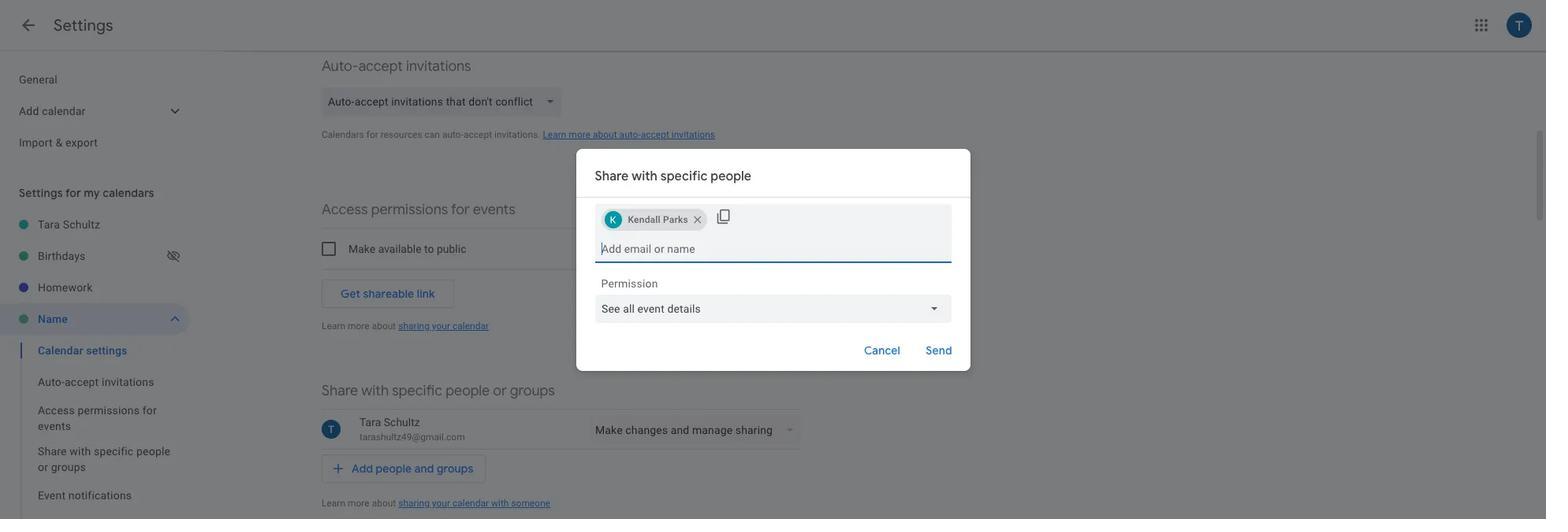 Task type: locate. For each thing, give the bounding box(es) containing it.
settings
[[54, 16, 113, 35], [19, 186, 63, 200]]

sharing down link
[[398, 321, 430, 332]]

invitations up the can
[[406, 58, 471, 76]]

1 tree item from the top
[[0, 335, 189, 367]]

0 horizontal spatial auto-
[[38, 376, 65, 389]]

auto- right the can
[[442, 129, 464, 140]]

auto-accept invitations
[[322, 58, 471, 76], [38, 376, 154, 389]]

0 horizontal spatial schultz
[[63, 218, 100, 231]]

0 horizontal spatial groups
[[51, 461, 86, 474]]

learn for learn more about sharing your calendar with someone
[[322, 498, 345, 509]]

share with specific people or groups up tara schultz tarashultz49@gmail.com
[[322, 382, 555, 401]]

with up event notifications
[[70, 446, 91, 458]]

access permissions for events up to
[[322, 201, 516, 219]]

0 horizontal spatial or
[[38, 461, 48, 474]]

my
[[84, 186, 100, 200]]

1 vertical spatial events
[[38, 420, 71, 433]]

tarashultz49@gmail.com
[[360, 432, 465, 443]]

auto- inside group
[[38, 376, 65, 389]]

add people and groups
[[352, 462, 474, 476]]

name tree item
[[0, 304, 189, 335]]

tara up the birthdays
[[38, 218, 60, 231]]

group
[[0, 335, 189, 520]]

more right the invitations.
[[569, 129, 591, 140]]

0 horizontal spatial tara
[[38, 218, 60, 231]]

sharing
[[398, 321, 430, 332], [398, 498, 430, 509]]

send button
[[914, 332, 964, 369]]

0 vertical spatial share
[[595, 168, 629, 184]]

with up selected people list box
[[632, 168, 658, 184]]

2 horizontal spatial groups
[[510, 382, 555, 401]]

sharing for sharing your calendar
[[398, 321, 430, 332]]

learn right the invitations.
[[543, 129, 567, 140]]

people
[[711, 168, 752, 184], [446, 382, 490, 401], [136, 446, 170, 458], [376, 462, 412, 476]]

2 vertical spatial learn
[[322, 498, 345, 509]]

1 your from the top
[[432, 321, 450, 332]]

learn
[[543, 129, 567, 140], [322, 321, 345, 332], [322, 498, 345, 509]]

events
[[473, 201, 516, 219], [38, 420, 71, 433]]

0 vertical spatial your
[[432, 321, 450, 332]]

access
[[322, 201, 368, 219], [38, 405, 75, 417]]

your down and
[[432, 498, 450, 509]]

and
[[415, 462, 434, 476]]

0 vertical spatial events
[[473, 201, 516, 219]]

2 horizontal spatial share
[[595, 168, 629, 184]]

schultz inside tree item
[[63, 218, 100, 231]]

public
[[437, 243, 466, 256]]

notifications
[[68, 490, 132, 502]]

1 vertical spatial schultz
[[384, 416, 420, 429]]

1 vertical spatial permissions
[[78, 405, 140, 417]]

calendars
[[103, 186, 154, 200]]

tara inside tara schultz tarashultz49@gmail.com
[[360, 416, 381, 429]]

with
[[632, 168, 658, 184], [361, 382, 389, 401], [70, 446, 91, 458], [491, 498, 509, 509]]

accept up share with specific people
[[641, 129, 669, 140]]

0 vertical spatial invitations
[[406, 58, 471, 76]]

for inside access permissions for events
[[143, 405, 157, 417]]

access permissions for events
[[322, 201, 516, 219], [38, 405, 157, 433]]

0 horizontal spatial specific
[[94, 446, 134, 458]]

2 your from the top
[[432, 498, 450, 509]]

share with specific people or groups
[[322, 382, 555, 401], [38, 446, 170, 474]]

permissions inside access permissions for events
[[78, 405, 140, 417]]

1 vertical spatial access
[[38, 405, 75, 417]]

settings for my calendars tree
[[0, 209, 189, 520]]

tara up tarashultz49@gmail.com
[[360, 416, 381, 429]]

about for sharing your calendar
[[372, 321, 396, 332]]

auto-
[[442, 129, 464, 140], [620, 129, 641, 140]]

2 horizontal spatial specific
[[661, 168, 708, 184]]

2 vertical spatial specific
[[94, 446, 134, 458]]

0 vertical spatial tara
[[38, 218, 60, 231]]

accept
[[359, 58, 403, 76], [464, 129, 492, 140], [641, 129, 669, 140], [65, 376, 99, 389]]

specific
[[661, 168, 708, 184], [392, 382, 442, 401], [94, 446, 134, 458]]

learn for learn more about sharing your calendar
[[322, 321, 345, 332]]

groups inside button
[[437, 462, 474, 476]]

invitations
[[406, 58, 471, 76], [672, 129, 715, 140], [102, 376, 154, 389]]

shareable
[[363, 287, 414, 301]]

get
[[341, 287, 361, 301]]

0 horizontal spatial access
[[38, 405, 75, 417]]

events down the invitations.
[[473, 201, 516, 219]]

homework link
[[38, 272, 189, 304]]

1 vertical spatial auto-
[[38, 376, 65, 389]]

sharing for sharing your calendar with someone
[[398, 498, 430, 509]]

0 vertical spatial sharing
[[398, 321, 430, 332]]

groups
[[510, 382, 555, 401], [51, 461, 86, 474], [437, 462, 474, 476]]

more down get
[[348, 321, 370, 332]]

auto- down name
[[38, 376, 65, 389]]

specific up tara schultz tarashultz49@gmail.com
[[392, 382, 442, 401]]

2 sharing from the top
[[398, 498, 430, 509]]

0 horizontal spatial permissions
[[78, 405, 140, 417]]

learn down add people and groups button
[[322, 498, 345, 509]]

1 vertical spatial auto-accept invitations
[[38, 376, 154, 389]]

tara for tara schultz
[[38, 218, 60, 231]]

import & export
[[19, 136, 98, 149]]

0 horizontal spatial invitations
[[102, 376, 154, 389]]

or
[[493, 382, 507, 401], [38, 461, 48, 474]]

0 vertical spatial permissions
[[371, 201, 448, 219]]

1 horizontal spatial auto-
[[322, 58, 359, 76]]

with inside share with specific people dialog
[[632, 168, 658, 184]]

invitations up share with specific people
[[672, 129, 715, 140]]

0 vertical spatial or
[[493, 382, 507, 401]]

0 vertical spatial access
[[322, 201, 368, 219]]

settings up tara schultz
[[19, 186, 63, 200]]

share with specific people or groups up notifications
[[38, 446, 170, 474]]

1 horizontal spatial schultz
[[384, 416, 420, 429]]

resources
[[381, 129, 422, 140]]

share with specific people
[[595, 168, 752, 184]]

permissions
[[371, 201, 448, 219], [78, 405, 140, 417]]

more down add on the bottom
[[348, 498, 370, 509]]

invitations inside group
[[102, 376, 154, 389]]

1 calendar from the top
[[453, 321, 489, 332]]

people inside dialog
[[711, 168, 752, 184]]

sharing down add people and groups
[[398, 498, 430, 509]]

0 vertical spatial tree item
[[0, 335, 189, 367]]

0 horizontal spatial auto-
[[442, 129, 464, 140]]

schultz up tarashultz49@gmail.com
[[384, 416, 420, 429]]

1 horizontal spatial invitations
[[406, 58, 471, 76]]

1 vertical spatial calendar
[[453, 498, 489, 509]]

calendars for resources can auto-accept invitations. learn more about auto-accept invitations
[[322, 129, 715, 140]]

0 horizontal spatial auto-accept invitations
[[38, 376, 154, 389]]

tree item
[[0, 335, 189, 367], [0, 512, 189, 520]]

1 horizontal spatial share
[[322, 382, 358, 401]]

calendar
[[453, 321, 489, 332], [453, 498, 489, 509]]

birthdays link
[[38, 241, 164, 272]]

0 vertical spatial about
[[593, 129, 617, 140]]

1 vertical spatial or
[[38, 461, 48, 474]]

for
[[367, 129, 378, 140], [65, 186, 81, 200], [451, 201, 470, 219], [143, 405, 157, 417]]

events up event on the left bottom of page
[[38, 420, 71, 433]]

learn down get
[[322, 321, 345, 332]]

kendall parks, selected option
[[601, 207, 707, 232]]

share
[[595, 168, 629, 184], [322, 382, 358, 401], [38, 446, 67, 458]]

schultz for tara schultz tarashultz49@gmail.com
[[384, 416, 420, 429]]

events inside access permissions for events
[[38, 420, 71, 433]]

1 vertical spatial sharing
[[398, 498, 430, 509]]

learn more about sharing your calendar
[[322, 321, 489, 332]]

1 horizontal spatial permissions
[[371, 201, 448, 219]]

settings for my calendars
[[19, 186, 154, 200]]

0 horizontal spatial events
[[38, 420, 71, 433]]

1 vertical spatial access permissions for events
[[38, 405, 157, 433]]

your down link
[[432, 321, 450, 332]]

tree item down notifications
[[0, 512, 189, 520]]

0 vertical spatial specific
[[661, 168, 708, 184]]

specific up kendall parks, selected option
[[661, 168, 708, 184]]

tree item down name
[[0, 335, 189, 367]]

2 vertical spatial invitations
[[102, 376, 154, 389]]

auto- up calendars
[[322, 58, 359, 76]]

2 vertical spatial about
[[372, 498, 396, 509]]

1 horizontal spatial or
[[493, 382, 507, 401]]

0 vertical spatial settings
[[54, 16, 113, 35]]

2 vertical spatial more
[[348, 498, 370, 509]]

schultz down settings for my calendars
[[63, 218, 100, 231]]

accept up resources
[[359, 58, 403, 76]]

learn more about sharing your calendar with someone
[[322, 498, 551, 509]]

tree
[[0, 64, 189, 159]]

0 vertical spatial auto-
[[322, 58, 359, 76]]

1 vertical spatial share with specific people or groups
[[38, 446, 170, 474]]

1 horizontal spatial share with specific people or groups
[[322, 382, 555, 401]]

tara schultz tree item
[[0, 209, 189, 241]]

1 vertical spatial settings
[[19, 186, 63, 200]]

auto-
[[322, 58, 359, 76], [38, 376, 65, 389]]

auto- up share with specific people
[[620, 129, 641, 140]]

1 horizontal spatial auto-
[[620, 129, 641, 140]]

your
[[432, 321, 450, 332], [432, 498, 450, 509]]

tara
[[38, 218, 60, 231], [360, 416, 381, 429]]

schultz
[[63, 218, 100, 231], [384, 416, 420, 429]]

specific up notifications
[[94, 446, 134, 458]]

2 horizontal spatial invitations
[[672, 129, 715, 140]]

0 vertical spatial calendar
[[453, 321, 489, 332]]

2 vertical spatial share
[[38, 446, 67, 458]]

0 horizontal spatial share
[[38, 446, 67, 458]]

1 vertical spatial tree item
[[0, 512, 189, 520]]

1 vertical spatial invitations
[[672, 129, 715, 140]]

someone
[[511, 498, 551, 509]]

invitations down name link
[[102, 376, 154, 389]]

accept down name tree item
[[65, 376, 99, 389]]

auto-accept invitations up resources
[[322, 58, 471, 76]]

1 sharing from the top
[[398, 321, 430, 332]]

1 horizontal spatial events
[[473, 201, 516, 219]]

0 horizontal spatial access permissions for events
[[38, 405, 157, 433]]

access permissions for events up notifications
[[38, 405, 157, 433]]

0 vertical spatial schultz
[[63, 218, 100, 231]]

auto-accept invitations down name tree item
[[38, 376, 154, 389]]

0 vertical spatial learn
[[543, 129, 567, 140]]

cancel button
[[857, 332, 907, 369]]

with left someone in the bottom of the page
[[491, 498, 509, 509]]

1 vertical spatial about
[[372, 321, 396, 332]]

access permissions for events inside the settings for my calendars tree
[[38, 405, 157, 433]]

more
[[569, 129, 591, 140], [348, 321, 370, 332], [348, 498, 370, 509]]

your for sharing your calendar
[[432, 321, 450, 332]]

homework
[[38, 282, 93, 294]]

tara inside tree item
[[38, 218, 60, 231]]

1 vertical spatial tara
[[360, 416, 381, 429]]

1 vertical spatial your
[[432, 498, 450, 509]]

1 horizontal spatial auto-accept invitations
[[322, 58, 471, 76]]

2 calendar from the top
[[453, 498, 489, 509]]

export
[[65, 136, 98, 149]]

1 horizontal spatial access
[[322, 201, 368, 219]]

1 vertical spatial more
[[348, 321, 370, 332]]

about
[[593, 129, 617, 140], [372, 321, 396, 332], [372, 498, 396, 509]]

2 tree item from the top
[[0, 512, 189, 520]]

1 horizontal spatial access permissions for events
[[322, 201, 516, 219]]

settings right go back 'icon'
[[54, 16, 113, 35]]

1 auto- from the left
[[442, 129, 464, 140]]

1 horizontal spatial groups
[[437, 462, 474, 476]]

0 horizontal spatial share with specific people or groups
[[38, 446, 170, 474]]

1 horizontal spatial tara
[[360, 416, 381, 429]]

people inside share with specific people or groups
[[136, 446, 170, 458]]

schultz inside tara schultz tarashultz49@gmail.com
[[384, 416, 420, 429]]

with up tara schultz tarashultz49@gmail.com
[[361, 382, 389, 401]]

1 vertical spatial learn
[[322, 321, 345, 332]]

1 vertical spatial specific
[[392, 382, 442, 401]]



Task type: describe. For each thing, give the bounding box(es) containing it.
specific inside share with specific people or groups
[[94, 446, 134, 458]]

learn more about auto-accept invitations link
[[543, 129, 715, 140]]

your for sharing your calendar with someone
[[432, 498, 450, 509]]

calendar for sharing your calendar with someone
[[453, 498, 489, 509]]

get shareable link
[[341, 287, 435, 301]]

2 auto- from the left
[[620, 129, 641, 140]]

birthdays
[[38, 250, 86, 263]]

settings for settings for my calendars
[[19, 186, 63, 200]]

share inside share with specific people dialog
[[595, 168, 629, 184]]

event notifications
[[38, 490, 132, 502]]

event
[[38, 490, 66, 502]]

name
[[38, 313, 68, 326]]

add
[[352, 462, 373, 476]]

0 vertical spatial auto-accept invitations
[[322, 58, 471, 76]]

1 horizontal spatial specific
[[392, 382, 442, 401]]

add people and groups button
[[322, 455, 486, 483]]

0 vertical spatial more
[[569, 129, 591, 140]]

share with specific people dialog
[[576, 149, 970, 371]]

tara schultz tarashultz49@gmail.com
[[360, 416, 465, 443]]

import
[[19, 136, 53, 149]]

go back image
[[19, 16, 38, 35]]

tara for tara schultz tarashultz49@gmail.com
[[360, 416, 381, 429]]

share inside share with specific people or groups
[[38, 446, 67, 458]]

can
[[425, 129, 440, 140]]

available
[[378, 243, 422, 256]]

specific inside dialog
[[661, 168, 708, 184]]

tara schultz
[[38, 218, 100, 231]]

accept left the invitations.
[[464, 129, 492, 140]]

make available to public
[[349, 243, 466, 256]]

share with specific people or groups inside group
[[38, 446, 170, 474]]

sharing your calendar with someone link
[[398, 498, 551, 509]]

send
[[926, 343, 952, 358]]

link
[[417, 287, 435, 301]]

with inside share with specific people or groups
[[70, 446, 91, 458]]

name link
[[38, 304, 161, 335]]

invitations.
[[495, 129, 541, 140]]

Add email or name text field
[[601, 235, 945, 263]]

Permission field
[[595, 295, 952, 323]]

general
[[19, 73, 58, 86]]

tree containing general
[[0, 64, 189, 159]]

0 vertical spatial share with specific people or groups
[[322, 382, 555, 401]]

schultz for tara schultz
[[63, 218, 100, 231]]

calendars
[[322, 129, 364, 140]]

0 vertical spatial access permissions for events
[[322, 201, 516, 219]]

get shareable link button
[[322, 280, 454, 308]]

or inside share with specific people or groups
[[38, 461, 48, 474]]

1 vertical spatial share
[[322, 382, 358, 401]]

more for learn more about sharing your calendar with someone
[[348, 498, 370, 509]]

more for learn more about sharing your calendar
[[348, 321, 370, 332]]

permission
[[601, 277, 658, 290]]

groups inside share with specific people or groups
[[51, 461, 86, 474]]

auto-accept invitations inside group
[[38, 376, 154, 389]]

people inside button
[[376, 462, 412, 476]]

sharing your calendar link
[[398, 321, 489, 332]]

make
[[349, 243, 376, 256]]

cancel
[[864, 343, 900, 358]]

about for sharing your calendar with someone
[[372, 498, 396, 509]]

group containing auto-accept invitations
[[0, 335, 189, 520]]

accept inside group
[[65, 376, 99, 389]]

homework tree item
[[0, 272, 189, 304]]

selected people list box
[[595, 204, 711, 235]]

settings for settings
[[54, 16, 113, 35]]

settings heading
[[54, 16, 113, 35]]

calendar for sharing your calendar
[[453, 321, 489, 332]]

to
[[424, 243, 434, 256]]

access inside access permissions for events
[[38, 405, 75, 417]]

&
[[56, 136, 63, 149]]

birthdays tree item
[[0, 241, 189, 272]]



Task type: vqa. For each thing, say whether or not it's contained in the screenshot.
24 element
no



